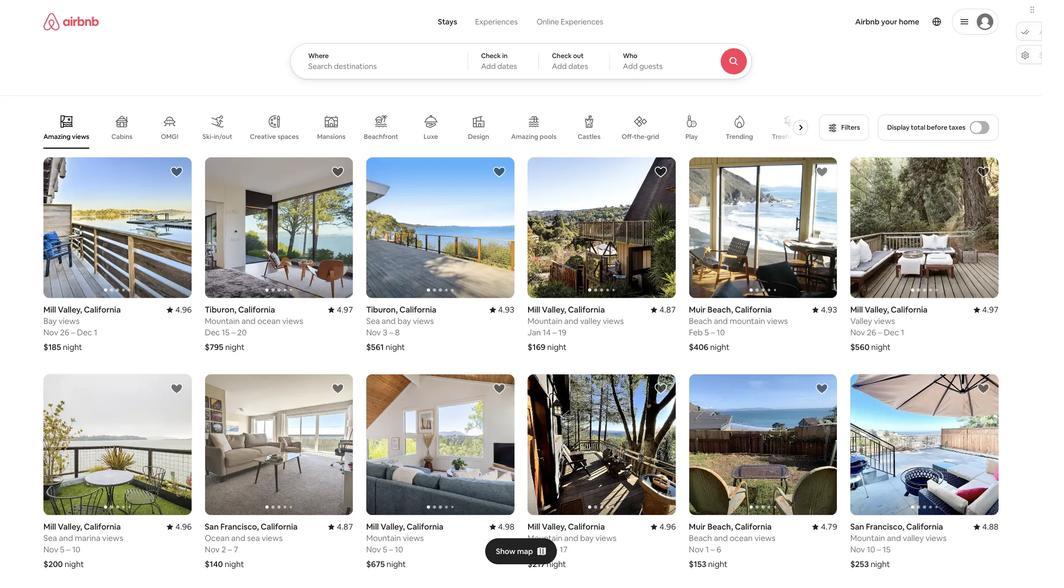 Task type: locate. For each thing, give the bounding box(es) containing it.
0 horizontal spatial 15
[[222, 327, 230, 338]]

beach up feb
[[689, 316, 712, 327]]

– inside mill valley, california mountain views nov 5 – 10 $675 night
[[389, 544, 393, 555]]

california for mill valley, california valley views nov 26 – dec 1 $560 night
[[891, 305, 928, 315]]

1 dec from the left
[[77, 327, 92, 338]]

4.87 for san francisco, california ocean and sea views nov 2 – 7 $140 night
[[337, 522, 353, 532]]

1 horizontal spatial 15
[[883, 544, 891, 555]]

1 inside the mill valley, california bay views nov 26 – dec 1 $185 night
[[94, 327, 97, 338]]

night down 6
[[708, 559, 728, 570]]

california inside tiburon, california sea and bay views nov 3 – 8 $561 night
[[400, 305, 437, 315]]

california for mill valley, california mountain and bay views nov 12 – 17 $217 night
[[568, 522, 605, 532]]

sea
[[366, 316, 380, 327], [43, 533, 57, 544]]

nov up $153
[[689, 544, 704, 555]]

beach up $153
[[689, 533, 712, 544]]

0 vertical spatial muir
[[689, 305, 706, 315]]

night down the 20 on the bottom of page
[[225, 342, 245, 353]]

mountain
[[528, 316, 563, 327], [205, 316, 240, 327], [528, 533, 563, 544], [366, 533, 401, 544], [851, 533, 886, 544]]

4.93 out of 5 average rating image
[[490, 305, 515, 315], [812, 305, 838, 315]]

sea up $561
[[366, 316, 380, 327]]

4.96 for mill valley, california sea and marina views nov 5 – 10 $200 night
[[175, 522, 192, 532]]

mountain inside mill valley, california mountain and valley views jan 14 – 19 $169 night
[[528, 316, 563, 327]]

mill up valley
[[851, 305, 863, 315]]

add down who
[[623, 61, 638, 71]]

amazing
[[43, 132, 71, 141], [511, 132, 539, 141]]

1 add to wishlist: mill valley, california image from the left
[[170, 166, 183, 179]]

valley inside mill valley, california mountain and valley views jan 14 – 19 $169 night
[[580, 316, 601, 327]]

views
[[72, 132, 89, 141], [59, 316, 80, 327], [603, 316, 624, 327], [282, 316, 303, 327], [413, 316, 434, 327], [767, 316, 788, 327], [874, 316, 895, 327], [102, 533, 123, 544], [596, 533, 617, 544], [262, 533, 283, 544], [403, 533, 424, 544], [755, 533, 776, 544], [926, 533, 947, 544]]

and for muir beach, california beach and ocean views nov 1 – 6 $153 night
[[714, 533, 728, 544]]

4.96 out of 5 average rating image for mill valley, california sea and marina views nov 5 – 10 $200 night
[[167, 522, 192, 532]]

nov up $253
[[851, 544, 865, 555]]

0 horizontal spatial 4.87
[[337, 522, 353, 532]]

mill inside mill valley, california mountain views nov 5 – 10 $675 night
[[366, 522, 379, 532]]

sea
[[247, 533, 260, 544]]

add
[[481, 61, 496, 71], [552, 61, 567, 71], [623, 61, 638, 71]]

nov inside tiburon, california sea and bay views nov 3 – 8 $561 night
[[366, 327, 381, 338]]

mill for mill valley, california mountain views nov 5 – 10 $675 night
[[366, 522, 379, 532]]

none search field containing stays
[[290, 0, 782, 79]]

show
[[496, 547, 516, 557]]

mill right 4.87 out of 5 average rating image
[[366, 522, 379, 532]]

add to wishlist: tiburon, california image for 4.97
[[332, 166, 345, 179]]

views inside san francisco, california mountain and valley views nov 10 – 15 $253 night
[[926, 533, 947, 544]]

8
[[395, 327, 400, 338]]

15
[[222, 327, 230, 338], [883, 544, 891, 555]]

2 horizontal spatial dec
[[884, 327, 899, 338]]

check left in
[[481, 52, 501, 60]]

0 horizontal spatial amazing
[[43, 132, 71, 141]]

1 vertical spatial beach,
[[708, 522, 733, 532]]

26 for valley
[[867, 327, 877, 338]]

valley, up $185
[[58, 305, 82, 315]]

views inside mill valley, california sea and marina views nov 5 – 10 $200 night
[[102, 533, 123, 544]]

night right $253
[[871, 559, 890, 570]]

group containing amazing views
[[43, 106, 813, 149]]

0 horizontal spatial san
[[205, 522, 219, 532]]

nov left 2
[[205, 544, 220, 555]]

dec inside "tiburon, california mountain and ocean views dec 15 – 20 $795 night"
[[205, 327, 220, 338]]

and
[[564, 316, 579, 327], [242, 316, 256, 327], [382, 316, 396, 327], [714, 316, 728, 327], [59, 533, 73, 544], [564, 533, 579, 544], [231, 533, 245, 544], [714, 533, 728, 544], [887, 533, 901, 544]]

tiburon,
[[205, 305, 236, 315], [366, 305, 398, 315]]

jan
[[528, 327, 541, 338]]

nov up $200
[[43, 544, 58, 555]]

2 4.96 out of 5 average rating image from the top
[[167, 522, 192, 532]]

1 add from the left
[[481, 61, 496, 71]]

1 for valley views
[[901, 327, 905, 338]]

0 horizontal spatial valley
[[580, 316, 601, 327]]

1 experiences from the left
[[475, 17, 518, 27]]

mountain inside san francisco, california mountain and valley views nov 10 – 15 $253 night
[[851, 533, 886, 544]]

amazing for amazing views
[[43, 132, 71, 141]]

1 vertical spatial ocean
[[730, 533, 753, 544]]

0 horizontal spatial 26
[[60, 327, 69, 338]]

1 vertical spatial 15
[[883, 544, 891, 555]]

4.97 for mill valley, california valley views nov 26 – dec 1 $560 night
[[983, 305, 999, 315]]

night right $200
[[65, 559, 84, 570]]

castles
[[578, 132, 601, 141]]

online experiences link
[[527, 11, 613, 33]]

night down 8
[[386, 342, 405, 353]]

mill up $200
[[43, 522, 56, 532]]

night right $675
[[387, 559, 406, 570]]

– inside muir beach, california beach and mountain views feb 5 – 10 $406 night
[[711, 327, 715, 338]]

nov up $675
[[366, 544, 381, 555]]

spaces
[[278, 132, 299, 141]]

1 dates from the left
[[498, 61, 517, 71]]

2 4.97 from the left
[[983, 305, 999, 315]]

0 vertical spatial ocean
[[257, 316, 281, 327]]

mountain up the 20 on the bottom of page
[[205, 316, 240, 327]]

1 add to wishlist: muir beach, california image from the top
[[816, 166, 829, 179]]

0 vertical spatial add to wishlist: muir beach, california image
[[816, 166, 829, 179]]

nov down bay
[[43, 327, 58, 338]]

valley, inside the mill valley, california bay views nov 26 – dec 1 $185 night
[[58, 305, 82, 315]]

26 for bay
[[60, 327, 69, 338]]

1 check from the left
[[481, 52, 501, 60]]

0 horizontal spatial check
[[481, 52, 501, 60]]

in
[[502, 52, 508, 60]]

nov inside mill valley, california mountain views nov 5 – 10 $675 night
[[366, 544, 381, 555]]

0 vertical spatial 4.87
[[660, 305, 676, 315]]

san up ocean
[[205, 522, 219, 532]]

add to wishlist: muir beach, california image
[[816, 166, 829, 179], [816, 383, 829, 396]]

1 horizontal spatial ocean
[[730, 533, 753, 544]]

and inside san francisco, california mountain and valley views nov 10 – 15 $253 night
[[887, 533, 901, 544]]

dates down out
[[569, 61, 588, 71]]

$675
[[366, 559, 385, 570]]

map
[[517, 547, 533, 557]]

1 horizontal spatial add to wishlist: mill valley, california image
[[977, 166, 990, 179]]

add inside check out add dates
[[552, 61, 567, 71]]

1 horizontal spatial add
[[552, 61, 567, 71]]

1 san from the left
[[205, 522, 219, 532]]

mill inside mill valley, california mountain and valley views jan 14 – 19 $169 night
[[528, 305, 540, 315]]

0 horizontal spatial 4.93
[[498, 305, 515, 315]]

2 horizontal spatial add
[[623, 61, 638, 71]]

5 right feb
[[705, 327, 709, 338]]

francisco, up sea
[[221, 522, 259, 532]]

sea up $200
[[43, 533, 57, 544]]

group for san francisco, california mountain and valley views nov 10 – 15 $253 night
[[851, 374, 999, 515]]

1 horizontal spatial sea
[[366, 316, 380, 327]]

ocean inside muir beach, california beach and ocean views nov 1 – 6 $153 night
[[730, 533, 753, 544]]

0 vertical spatial beach,
[[708, 305, 733, 315]]

1 vertical spatial add to wishlist: muir beach, california image
[[816, 383, 829, 396]]

0 horizontal spatial dates
[[498, 61, 517, 71]]

display total before taxes button
[[878, 115, 999, 141]]

beach, up 6
[[708, 522, 733, 532]]

night right $185
[[63, 342, 82, 353]]

add to wishlist: mill valley, california image for 4.97
[[977, 166, 990, 179]]

0 horizontal spatial bay
[[398, 316, 411, 327]]

4.98
[[498, 522, 515, 532]]

ocean inside "tiburon, california mountain and ocean views dec 15 – 20 $795 night"
[[257, 316, 281, 327]]

1 horizontal spatial 4.97
[[983, 305, 999, 315]]

valley, up marina in the bottom left of the page
[[58, 522, 82, 532]]

0 horizontal spatial add
[[481, 61, 496, 71]]

5 inside muir beach, california beach and mountain views feb 5 – 10 $406 night
[[705, 327, 709, 338]]

dates for check in add dates
[[498, 61, 517, 71]]

mill inside the mill valley, california bay views nov 26 – dec 1 $185 night
[[43, 305, 56, 315]]

26 down valley
[[867, 327, 877, 338]]

experiences
[[475, 17, 518, 27], [561, 17, 603, 27]]

2 beach from the top
[[689, 533, 712, 544]]

0 horizontal spatial 1
[[94, 327, 97, 338]]

0 vertical spatial sea
[[366, 316, 380, 327]]

$153
[[689, 559, 707, 570]]

tiburon, inside tiburon, california sea and bay views nov 3 – 8 $561 night
[[366, 305, 398, 315]]

valley, up $675
[[381, 522, 405, 532]]

francisco,
[[221, 522, 259, 532], [866, 522, 905, 532]]

mill up map
[[528, 522, 540, 532]]

1 horizontal spatial valley
[[903, 533, 924, 544]]

add inside check in add dates
[[481, 61, 496, 71]]

valley for francisco,
[[903, 533, 924, 544]]

valley inside san francisco, california mountain and valley views nov 10 – 15 $253 night
[[903, 533, 924, 544]]

– inside tiburon, california sea and bay views nov 3 – 8 $561 night
[[389, 327, 393, 338]]

muir for muir beach, california beach and mountain views feb 5 – 10 $406 night
[[689, 305, 706, 315]]

1 4.97 from the left
[[337, 305, 353, 315]]

3
[[383, 327, 387, 338]]

2 26 from the left
[[867, 327, 877, 338]]

valley, up 14
[[542, 305, 566, 315]]

1 beach from the top
[[689, 316, 712, 327]]

mill valley, california valley views nov 26 – dec 1 $560 night
[[851, 305, 928, 353]]

1 4.93 from the left
[[498, 305, 515, 315]]

san for san francisco, california mountain and valley views nov 10 – 15 $253 night
[[851, 522, 865, 532]]

night
[[63, 342, 82, 353], [547, 342, 567, 353], [225, 342, 245, 353], [386, 342, 405, 353], [710, 342, 730, 353], [872, 342, 891, 353], [65, 559, 84, 570], [547, 559, 566, 570], [225, 559, 244, 570], [387, 559, 406, 570], [708, 559, 728, 570], [871, 559, 890, 570]]

1 vertical spatial muir
[[689, 522, 706, 532]]

check in add dates
[[481, 52, 517, 71]]

5
[[705, 327, 709, 338], [60, 544, 65, 555], [383, 544, 387, 555]]

1 horizontal spatial bay
[[580, 533, 594, 544]]

1 beach, from the top
[[708, 305, 733, 315]]

1 horizontal spatial 5
[[383, 544, 387, 555]]

francisco, up $253
[[866, 522, 905, 532]]

0 vertical spatial bay
[[398, 316, 411, 327]]

1 horizontal spatial 4.93 out of 5 average rating image
[[812, 305, 838, 315]]

2 dec from the left
[[205, 327, 220, 338]]

dec inside the mill valley, california bay views nov 26 – dec 1 $185 night
[[77, 327, 92, 338]]

5 inside mill valley, california mountain views nov 5 – 10 $675 night
[[383, 544, 387, 555]]

group for tiburon, california sea and bay views nov 3 – 8 $561 night
[[366, 157, 515, 298]]

5 for nov
[[60, 544, 65, 555]]

dec inside "mill valley, california valley views nov 26 – dec 1 $560 night"
[[884, 327, 899, 338]]

check inside check in add dates
[[481, 52, 501, 60]]

night down 19
[[547, 342, 567, 353]]

mountain
[[730, 316, 765, 327]]

california inside mill valley, california sea and marina views nov 5 – 10 $200 night
[[84, 522, 121, 532]]

2 horizontal spatial 1
[[901, 327, 905, 338]]

the-
[[634, 132, 647, 141]]

cabins
[[111, 132, 132, 141]]

4.97
[[337, 305, 353, 315], [983, 305, 999, 315]]

valley, inside mill valley, california mountain and valley views jan 14 – 19 $169 night
[[542, 305, 566, 315]]

check
[[481, 52, 501, 60], [552, 52, 572, 60]]

2 4.93 from the left
[[821, 305, 838, 315]]

2 4.93 out of 5 average rating image from the left
[[812, 305, 838, 315]]

1 horizontal spatial 4.93
[[821, 305, 838, 315]]

and inside mill valley, california mountain and valley views jan 14 – 19 $169 night
[[564, 316, 579, 327]]

group for mill valley, california valley views nov 26 – dec 1 $560 night
[[851, 157, 999, 298]]

4.97 out of 5 average rating image
[[328, 305, 353, 315]]

valley for valley,
[[580, 316, 601, 327]]

$561
[[366, 342, 384, 353]]

0 vertical spatial 4.96 out of 5 average rating image
[[167, 305, 192, 315]]

add down experiences button
[[481, 61, 496, 71]]

tiburon, inside "tiburon, california mountain and ocean views dec 15 – 20 $795 night"
[[205, 305, 236, 315]]

26 up $185
[[60, 327, 69, 338]]

0 vertical spatial 15
[[222, 327, 230, 338]]

4.93
[[498, 305, 515, 315], [821, 305, 838, 315]]

muir up feb
[[689, 305, 706, 315]]

2 beach, from the top
[[708, 522, 733, 532]]

0 vertical spatial beach
[[689, 316, 712, 327]]

add to wishlist: muir beach, california image for 4.93
[[816, 166, 829, 179]]

1 horizontal spatial experiences
[[561, 17, 603, 27]]

1 vertical spatial 4.87
[[337, 522, 353, 532]]

mill up bay
[[43, 305, 56, 315]]

beach,
[[708, 305, 733, 315], [708, 522, 733, 532]]

beach, inside muir beach, california beach and ocean views nov 1 – 6 $153 night
[[708, 522, 733, 532]]

california inside "mill valley, california mountain and bay views nov 12 – 17 $217 night"
[[568, 522, 605, 532]]

0 vertical spatial valley
[[580, 316, 601, 327]]

1 horizontal spatial 4.87
[[660, 305, 676, 315]]

4.97 for tiburon, california mountain and ocean views dec 15 – 20 $795 night
[[337, 305, 353, 315]]

night inside mill valley, california sea and marina views nov 5 – 10 $200 night
[[65, 559, 84, 570]]

4.98 out of 5 average rating image
[[490, 522, 515, 532]]

5 inside mill valley, california sea and marina views nov 5 – 10 $200 night
[[60, 544, 65, 555]]

california inside mill valley, california mountain views nov 5 – 10 $675 night
[[407, 522, 444, 532]]

– inside san francisco, california mountain and valley views nov 10 – 15 $253 night
[[877, 544, 881, 555]]

add to wishlist: mill valley, california image
[[170, 166, 183, 179], [977, 166, 990, 179]]

2 add to wishlist: mill valley, california image from the left
[[977, 166, 990, 179]]

what can we help you find? tab list
[[429, 11, 527, 33]]

california inside "mill valley, california valley views nov 26 – dec 1 $560 night"
[[891, 305, 928, 315]]

1 add to wishlist: tiburon, california image from the left
[[332, 166, 345, 179]]

valley, up valley
[[865, 305, 889, 315]]

valley, up 12
[[542, 522, 566, 532]]

1 vertical spatial bay
[[580, 533, 594, 544]]

3 add from the left
[[623, 61, 638, 71]]

nov
[[43, 327, 58, 338], [366, 327, 381, 338], [851, 327, 865, 338], [43, 544, 58, 555], [528, 544, 543, 555], [205, 544, 220, 555], [366, 544, 381, 555], [689, 544, 704, 555], [851, 544, 865, 555]]

california inside san francisco, california ocean and sea views nov 2 – 7 $140 night
[[261, 522, 298, 532]]

mountain inside mill valley, california mountain views nov 5 – 10 $675 night
[[366, 533, 401, 544]]

4.88 out of 5 average rating image
[[974, 522, 999, 532]]

0 horizontal spatial 5
[[60, 544, 65, 555]]

2 muir from the top
[[689, 522, 706, 532]]

2 tiburon, from the left
[[366, 305, 398, 315]]

experiences up in
[[475, 17, 518, 27]]

california inside muir beach, california beach and mountain views feb 5 – 10 $406 night
[[735, 305, 772, 315]]

14
[[543, 327, 551, 338]]

0 horizontal spatial ocean
[[257, 316, 281, 327]]

2 add from the left
[[552, 61, 567, 71]]

california inside "tiburon, california mountain and ocean views dec 15 – 20 $795 night"
[[238, 305, 275, 315]]

1 vertical spatial 4.96 out of 5 average rating image
[[167, 522, 192, 532]]

san francisco, california ocean and sea views nov 2 – 7 $140 night
[[205, 522, 298, 570]]

san right "4.79"
[[851, 522, 865, 532]]

night down 17
[[547, 559, 566, 570]]

check inside check out add dates
[[552, 52, 572, 60]]

california inside the mill valley, california bay views nov 26 – dec 1 $185 night
[[84, 305, 121, 315]]

1 horizontal spatial dates
[[569, 61, 588, 71]]

1 inside "mill valley, california valley views nov 26 – dec 1 $560 night"
[[901, 327, 905, 338]]

0 horizontal spatial experiences
[[475, 17, 518, 27]]

4.93 out of 5 average rating image for tiburon, california sea and bay views nov 3 – 8 $561 night
[[490, 305, 515, 315]]

san inside san francisco, california ocean and sea views nov 2 – 7 $140 night
[[205, 522, 219, 532]]

1 horizontal spatial add to wishlist: tiburon, california image
[[493, 166, 506, 179]]

4.96 out of 5 average rating image
[[167, 305, 192, 315], [167, 522, 192, 532]]

california for san francisco, california ocean and sea views nov 2 – 7 $140 night
[[261, 522, 298, 532]]

luxe
[[424, 132, 438, 141]]

nov left 3
[[366, 327, 381, 338]]

mill for mill valley, california mountain and valley views jan 14 – 19 $169 night
[[528, 305, 540, 315]]

1 4.93 out of 5 average rating image from the left
[[490, 305, 515, 315]]

valley
[[580, 316, 601, 327], [903, 533, 924, 544]]

and for muir beach, california beach and mountain views feb 5 – 10 $406 night
[[714, 316, 728, 327]]

2 add to wishlist: muir beach, california image from the top
[[816, 383, 829, 396]]

mill up jan
[[528, 305, 540, 315]]

5 up $200
[[60, 544, 65, 555]]

1 tiburon, from the left
[[205, 305, 236, 315]]

1 horizontal spatial 1
[[706, 544, 709, 555]]

1 francisco, from the left
[[221, 522, 259, 532]]

add down online experiences
[[552, 61, 567, 71]]

mountain up $253
[[851, 533, 886, 544]]

add to wishlist: tiburon, california image
[[332, 166, 345, 179], [493, 166, 506, 179]]

4.96 for mill valley, california bay views nov 26 – dec 1 $185 night
[[175, 305, 192, 315]]

add to wishlist: mill valley, california image
[[654, 166, 667, 179], [170, 383, 183, 396], [493, 383, 506, 396], [654, 383, 667, 396]]

add to wishlist: san francisco, california image
[[977, 383, 990, 396]]

mill inside "mill valley, california valley views nov 26 – dec 1 $560 night"
[[851, 305, 863, 315]]

0 horizontal spatial add to wishlist: tiburon, california image
[[332, 166, 345, 179]]

1 horizontal spatial 26
[[867, 327, 877, 338]]

night down 7 on the bottom
[[225, 559, 244, 570]]

1 vertical spatial sea
[[43, 533, 57, 544]]

0 horizontal spatial dec
[[77, 327, 92, 338]]

group
[[43, 106, 813, 149], [43, 157, 192, 298], [205, 157, 353, 298], [366, 157, 515, 298], [528, 157, 676, 298], [689, 157, 838, 298], [851, 157, 999, 298], [43, 374, 192, 515], [205, 374, 353, 515], [366, 374, 515, 515], [528, 374, 676, 515], [689, 374, 838, 515], [851, 374, 999, 515]]

add to wishlist: mill valley, california image for mill valley, california mountain and bay views nov 12 – 17 $217 night
[[654, 383, 667, 396]]

valley,
[[58, 305, 82, 315], [542, 305, 566, 315], [865, 305, 889, 315], [58, 522, 82, 532], [542, 522, 566, 532], [381, 522, 405, 532]]

night inside muir beach, california beach and ocean views nov 1 – 6 $153 night
[[708, 559, 728, 570]]

6
[[717, 544, 722, 555]]

night right $560
[[872, 342, 891, 353]]

0 horizontal spatial sea
[[43, 533, 57, 544]]

add to wishlist: mill valley, california image for 4.96
[[170, 166, 183, 179]]

0 horizontal spatial 4.93 out of 5 average rating image
[[490, 305, 515, 315]]

1 4.96 out of 5 average rating image from the top
[[167, 305, 192, 315]]

2 horizontal spatial 5
[[705, 327, 709, 338]]

stays tab panel
[[290, 43, 782, 79]]

and inside "mill valley, california mountain and bay views nov 12 – 17 $217 night"
[[564, 533, 579, 544]]

dates inside check out add dates
[[569, 61, 588, 71]]

2 experiences from the left
[[561, 17, 603, 27]]

mill for mill valley, california bay views nov 26 – dec 1 $185 night
[[43, 305, 56, 315]]

muir right 4.96 out of 5 average rating icon
[[689, 522, 706, 532]]

check left out
[[552, 52, 572, 60]]

muir inside muir beach, california beach and mountain views feb 5 – 10 $406 night
[[689, 305, 706, 315]]

valley, for sea and marina views
[[58, 522, 82, 532]]

1 horizontal spatial tiburon,
[[366, 305, 398, 315]]

and inside muir beach, california beach and mountain views feb 5 – 10 $406 night
[[714, 316, 728, 327]]

mill valley, california mountain and bay views nov 12 – 17 $217 night
[[528, 522, 617, 570]]

and inside "tiburon, california mountain and ocean views dec 15 – 20 $795 night"
[[242, 316, 256, 327]]

2 francisco, from the left
[[866, 522, 905, 532]]

nov inside mill valley, california sea and marina views nov 5 – 10 $200 night
[[43, 544, 58, 555]]

2 add to wishlist: tiburon, california image from the left
[[493, 166, 506, 179]]

california inside muir beach, california beach and ocean views nov 1 – 6 $153 night
[[735, 522, 772, 532]]

1 horizontal spatial check
[[552, 52, 572, 60]]

nov left 12
[[528, 544, 543, 555]]

bay
[[398, 316, 411, 327], [580, 533, 594, 544]]

muir
[[689, 305, 706, 315], [689, 522, 706, 532]]

group for muir beach, california beach and ocean views nov 1 – 6 $153 night
[[689, 374, 838, 515]]

1 horizontal spatial dec
[[205, 327, 220, 338]]

valley, inside "mill valley, california valley views nov 26 – dec 1 $560 night"
[[865, 305, 889, 315]]

0 horizontal spatial francisco,
[[221, 522, 259, 532]]

2 check from the left
[[552, 52, 572, 60]]

1 horizontal spatial amazing
[[511, 132, 539, 141]]

1
[[94, 327, 97, 338], [901, 327, 905, 338], [706, 544, 709, 555]]

1 horizontal spatial san
[[851, 522, 865, 532]]

1 vertical spatial valley
[[903, 533, 924, 544]]

$140
[[205, 559, 223, 570]]

mill inside mill valley, california sea and marina views nov 5 – 10 $200 night
[[43, 522, 56, 532]]

views inside tiburon, california sea and bay views nov 3 – 8 $561 night
[[413, 316, 434, 327]]

mill
[[43, 305, 56, 315], [528, 305, 540, 315], [851, 305, 863, 315], [43, 522, 56, 532], [528, 522, 540, 532], [366, 522, 379, 532]]

nov down valley
[[851, 327, 865, 338]]

1 muir from the top
[[689, 305, 706, 315]]

and for san francisco, california ocean and sea views nov 2 – 7 $140 night
[[231, 533, 245, 544]]

2 san from the left
[[851, 522, 865, 532]]

– inside san francisco, california ocean and sea views nov 2 – 7 $140 night
[[228, 544, 232, 555]]

night right $406
[[710, 342, 730, 353]]

valley, inside "mill valley, california mountain and bay views nov 12 – 17 $217 night"
[[542, 522, 566, 532]]

check for check out add dates
[[552, 52, 572, 60]]

2 dates from the left
[[569, 61, 588, 71]]

mountain inside "mill valley, california mountain and bay views nov 12 – 17 $217 night"
[[528, 533, 563, 544]]

and inside mill valley, california sea and marina views nov 5 – 10 $200 night
[[59, 533, 73, 544]]

dates down in
[[498, 61, 517, 71]]

1 horizontal spatial francisco,
[[866, 522, 905, 532]]

3 dec from the left
[[884, 327, 899, 338]]

– inside "mill valley, california mountain and bay views nov 12 – 17 $217 night"
[[554, 544, 558, 555]]

0 horizontal spatial add to wishlist: mill valley, california image
[[170, 166, 183, 179]]

experiences inside button
[[475, 17, 518, 27]]

4.96
[[175, 305, 192, 315], [175, 522, 192, 532], [660, 522, 676, 532]]

beach, inside muir beach, california beach and mountain views feb 5 – 10 $406 night
[[708, 305, 733, 315]]

experiences right online
[[561, 17, 603, 27]]

None search field
[[290, 0, 782, 79]]

san
[[205, 522, 219, 532], [851, 522, 865, 532]]

ocean
[[257, 316, 281, 327], [730, 533, 753, 544]]

creative
[[250, 132, 276, 141]]

0 horizontal spatial tiburon,
[[205, 305, 236, 315]]

and inside san francisco, california ocean and sea views nov 2 – 7 $140 night
[[231, 533, 245, 544]]

10
[[717, 327, 725, 338], [72, 544, 80, 555], [395, 544, 403, 555], [867, 544, 876, 555]]

in/out
[[214, 132, 232, 141]]

valley, for valley views
[[865, 305, 889, 315]]

california for mill valley, california sea and marina views nov 5 – 10 $200 night
[[84, 522, 121, 532]]

1 26 from the left
[[60, 327, 69, 338]]

26 inside "mill valley, california valley views nov 26 – dec 1 $560 night"
[[867, 327, 877, 338]]

muir inside muir beach, california beach and ocean views nov 1 – 6 $153 night
[[689, 522, 706, 532]]

mill valley, california sea and marina views nov 5 – 10 $200 night
[[43, 522, 123, 570]]

mountain up $675
[[366, 533, 401, 544]]

california for mill valley, california bay views nov 26 – dec 1 $185 night
[[84, 305, 121, 315]]

night inside the mill valley, california bay views nov 26 – dec 1 $185 night
[[63, 342, 82, 353]]

group for mill valley, california sea and marina views nov 5 – 10 $200 night
[[43, 374, 192, 515]]

tiburon, up $795
[[205, 305, 236, 315]]

nov inside muir beach, california beach and ocean views nov 1 – 6 $153 night
[[689, 544, 704, 555]]

california for san francisco, california mountain and valley views nov 10 – 15 $253 night
[[907, 522, 943, 532]]

mountain up 12
[[528, 533, 563, 544]]

10 inside mill valley, california sea and marina views nov 5 – 10 $200 night
[[72, 544, 80, 555]]

5 up $675
[[383, 544, 387, 555]]

beach inside muir beach, california beach and ocean views nov 1 – 6 $153 night
[[689, 533, 712, 544]]

group for mill valley, california bay views nov 26 – dec 1 $185 night
[[43, 157, 192, 298]]

beach, up mountain at the right
[[708, 305, 733, 315]]

tiburon, up 3
[[366, 305, 398, 315]]

1 vertical spatial beach
[[689, 533, 712, 544]]

home
[[899, 17, 920, 27]]

$253
[[851, 559, 869, 570]]

and for mill valley, california mountain and bay views nov 12 – 17 $217 night
[[564, 533, 579, 544]]

mountain up 14
[[528, 316, 563, 327]]

beach
[[689, 316, 712, 327], [689, 533, 712, 544]]

0 horizontal spatial 4.97
[[337, 305, 353, 315]]

4.87 out of 5 average rating image
[[651, 305, 676, 315]]

group for mill valley, california mountain and bay views nov 12 – 17 $217 night
[[528, 374, 676, 515]]

mountain for $253
[[851, 533, 886, 544]]

4.93 out of 5 average rating image for muir beach, california beach and mountain views feb 5 – 10 $406 night
[[812, 305, 838, 315]]



Task type: vqa. For each thing, say whether or not it's contained in the screenshot.
'California' corresponding to Mill Valley, California Sea and marina views Nov 5 – 10 $200 night
yes



Task type: describe. For each thing, give the bounding box(es) containing it.
pools
[[540, 132, 557, 141]]

add for check out add dates
[[552, 61, 567, 71]]

california for mill valley, california mountain views nov 5 – 10 $675 night
[[407, 522, 444, 532]]

who add guests
[[623, 52, 663, 71]]

add to wishlist: mill valley, california image for mill valley, california mountain and valley views jan 14 – 19 $169 night
[[654, 166, 667, 179]]

night inside "mill valley, california mountain and bay views nov 12 – 17 $217 night"
[[547, 559, 566, 570]]

and for san francisco, california mountain and valley views nov 10 – 15 $253 night
[[887, 533, 901, 544]]

grid
[[647, 132, 659, 141]]

display
[[888, 123, 910, 132]]

dates for check out add dates
[[569, 61, 588, 71]]

display total before taxes
[[888, 123, 966, 132]]

beach, for ocean
[[708, 522, 733, 532]]

– inside "tiburon, california mountain and ocean views dec 15 – 20 $795 night"
[[231, 327, 236, 338]]

beachfront
[[364, 132, 398, 141]]

12
[[544, 544, 552, 555]]

mill valley, california mountain views nov 5 – 10 $675 night
[[366, 522, 444, 570]]

$169
[[528, 342, 546, 353]]

marina
[[75, 533, 100, 544]]

out
[[573, 52, 584, 60]]

off-
[[622, 132, 634, 141]]

1 for bay views
[[94, 327, 97, 338]]

mountain inside "tiburon, california mountain and ocean views dec 15 – 20 $795 night"
[[205, 316, 240, 327]]

views inside the mill valley, california bay views nov 26 – dec 1 $185 night
[[59, 316, 80, 327]]

nov inside "mill valley, california mountain and bay views nov 12 – 17 $217 night"
[[528, 544, 543, 555]]

add inside who add guests
[[623, 61, 638, 71]]

night inside mill valley, california mountain views nov 5 – 10 $675 night
[[387, 559, 406, 570]]

views inside san francisco, california ocean and sea views nov 2 – 7 $140 night
[[262, 533, 283, 544]]

where
[[308, 52, 329, 60]]

views inside mill valley, california mountain views nov 5 – 10 $675 night
[[403, 533, 424, 544]]

4.93 for muir beach, california beach and mountain views feb 5 – 10 $406 night
[[821, 305, 838, 315]]

group for san francisco, california ocean and sea views nov 2 – 7 $140 night
[[205, 374, 353, 515]]

experiences button
[[466, 11, 527, 33]]

views inside mill valley, california mountain and valley views jan 14 – 19 $169 night
[[603, 316, 624, 327]]

play
[[686, 132, 698, 141]]

show map
[[496, 547, 533, 557]]

tiburon, for sea
[[366, 305, 398, 315]]

stays
[[438, 17, 457, 27]]

night inside san francisco, california ocean and sea views nov 2 – 7 $140 night
[[225, 559, 244, 570]]

mill valley, california mountain and valley views jan 14 – 19 $169 night
[[528, 305, 624, 353]]

airbnb your home
[[856, 17, 920, 27]]

mill valley, california bay views nov 26 – dec 1 $185 night
[[43, 305, 121, 353]]

california for muir beach, california beach and mountain views feb 5 – 10 $406 night
[[735, 305, 772, 315]]

views inside muir beach, california beach and mountain views feb 5 – 10 $406 night
[[767, 316, 788, 327]]

mountain for $169
[[528, 316, 563, 327]]

taxes
[[949, 123, 966, 132]]

– inside "mill valley, california valley views nov 26 – dec 1 $560 night"
[[878, 327, 882, 338]]

california for muir beach, california beach and ocean views nov 1 – 6 $153 night
[[735, 522, 772, 532]]

ocean
[[205, 533, 230, 544]]

and for mill valley, california sea and marina views nov 5 – 10 $200 night
[[59, 533, 73, 544]]

mill for mill valley, california valley views nov 26 – dec 1 $560 night
[[851, 305, 863, 315]]

airbnb your home link
[[849, 10, 926, 33]]

amazing for amazing pools
[[511, 132, 539, 141]]

bay inside "mill valley, california mountain and bay views nov 12 – 17 $217 night"
[[580, 533, 594, 544]]

ski-in/out
[[203, 132, 232, 141]]

muir beach, california beach and ocean views nov 1 – 6 $153 night
[[689, 522, 776, 570]]

group for muir beach, california beach and mountain views feb 5 – 10 $406 night
[[689, 157, 838, 298]]

san francisco, california mountain and valley views nov 10 – 15 $253 night
[[851, 522, 947, 570]]

check out add dates
[[552, 52, 588, 71]]

views inside "mill valley, california valley views nov 26 – dec 1 $560 night"
[[874, 316, 895, 327]]

$560
[[851, 342, 870, 353]]

mill for mill valley, california mountain and bay views nov 12 – 17 $217 night
[[528, 522, 540, 532]]

17
[[560, 544, 568, 555]]

15 inside san francisco, california mountain and valley views nov 10 – 15 $253 night
[[883, 544, 891, 555]]

creative spaces
[[250, 132, 299, 141]]

views inside "tiburon, california mountain and ocean views dec 15 – 20 $795 night"
[[282, 316, 303, 327]]

profile element
[[630, 0, 999, 43]]

amazing pools
[[511, 132, 557, 141]]

4.96 out of 5 average rating image for mill valley, california bay views nov 26 – dec 1 $185 night
[[167, 305, 192, 315]]

group for mill valley, california mountain and valley views jan 14 – 19 $169 night
[[528, 157, 676, 298]]

valley, for mountain and bay views
[[542, 522, 566, 532]]

night inside "mill valley, california valley views nov 26 – dec 1 $560 night"
[[872, 342, 891, 353]]

nov inside san francisco, california ocean and sea views nov 2 – 7 $140 night
[[205, 544, 220, 555]]

night inside mill valley, california mountain and valley views jan 14 – 19 $169 night
[[547, 342, 567, 353]]

muir for muir beach, california beach and ocean views nov 1 – 6 $153 night
[[689, 522, 706, 532]]

4.96 out of 5 average rating image
[[651, 522, 676, 532]]

valley, for mountain and valley views
[[542, 305, 566, 315]]

4.96 for mill valley, california mountain and bay views nov 12 – 17 $217 night
[[660, 522, 676, 532]]

$185
[[43, 342, 61, 353]]

muir beach, california beach and mountain views feb 5 – 10 $406 night
[[689, 305, 788, 353]]

night inside muir beach, california beach and mountain views feb 5 – 10 $406 night
[[710, 342, 730, 353]]

– inside muir beach, california beach and ocean views nov 1 – 6 $153 night
[[711, 544, 715, 555]]

treehouses
[[772, 132, 808, 141]]

mansions
[[317, 132, 346, 141]]

Where field
[[308, 61, 450, 71]]

dec for valley views
[[884, 327, 899, 338]]

$217
[[528, 559, 545, 570]]

15 inside "tiburon, california mountain and ocean views dec 15 – 20 $795 night"
[[222, 327, 230, 338]]

views inside muir beach, california beach and ocean views nov 1 – 6 $153 night
[[755, 533, 776, 544]]

$200
[[43, 559, 63, 570]]

san for san francisco, california ocean and sea views nov 2 – 7 $140 night
[[205, 522, 219, 532]]

beach for feb
[[689, 316, 712, 327]]

– inside the mill valley, california bay views nov 26 – dec 1 $185 night
[[71, 327, 75, 338]]

views inside "mill valley, california mountain and bay views nov 12 – 17 $217 night"
[[596, 533, 617, 544]]

airbnb
[[856, 17, 880, 27]]

$406
[[689, 342, 709, 353]]

off-the-grid
[[622, 132, 659, 141]]

california for mill valley, california mountain and valley views jan 14 – 19 $169 night
[[568, 305, 605, 315]]

bay inside tiburon, california sea and bay views nov 3 – 8 $561 night
[[398, 316, 411, 327]]

mill for mill valley, california sea and marina views nov 5 – 10 $200 night
[[43, 522, 56, 532]]

valley, for bay views
[[58, 305, 82, 315]]

stays button
[[429, 11, 466, 33]]

4.87 out of 5 average rating image
[[328, 522, 353, 532]]

who
[[623, 52, 638, 60]]

20
[[237, 327, 247, 338]]

add to wishlist: san francisco, california image
[[332, 383, 345, 396]]

group for tiburon, california mountain and ocean views dec 15 – 20 $795 night
[[205, 157, 353, 298]]

add for check in add dates
[[481, 61, 496, 71]]

amazing views
[[43, 132, 89, 141]]

add to wishlist: tiburon, california image for 4.93
[[493, 166, 506, 179]]

10 inside san francisco, california mountain and valley views nov 10 – 15 $253 night
[[867, 544, 876, 555]]

sea inside mill valley, california sea and marina views nov 5 – 10 $200 night
[[43, 533, 57, 544]]

nov inside san francisco, california mountain and valley views nov 10 – 15 $253 night
[[851, 544, 865, 555]]

trending
[[726, 132, 753, 141]]

7
[[234, 544, 238, 555]]

add to wishlist: mill valley, california image for mill valley, california mountain views nov 5 – 10 $675 night
[[493, 383, 506, 396]]

feb
[[689, 327, 703, 338]]

and for mill valley, california mountain and valley views jan 14 – 19 $169 night
[[564, 316, 579, 327]]

4.97 out of 5 average rating image
[[974, 305, 999, 315]]

1 inside muir beach, california beach and ocean views nov 1 – 6 $153 night
[[706, 544, 709, 555]]

nov inside the mill valley, california bay views nov 26 – dec 1 $185 night
[[43, 327, 58, 338]]

add to wishlist: mill valley, california image for mill valley, california sea and marina views nov 5 – 10 $200 night
[[170, 383, 183, 396]]

tiburon, california mountain and ocean views dec 15 – 20 $795 night
[[205, 305, 303, 353]]

mountain for $217
[[528, 533, 563, 544]]

ski-
[[203, 132, 214, 141]]

4.93 for tiburon, california sea and bay views nov 3 – 8 $561 night
[[498, 305, 515, 315]]

design
[[468, 132, 489, 141]]

online
[[537, 17, 559, 27]]

filters
[[842, 123, 860, 132]]

10 inside muir beach, california beach and mountain views feb 5 – 10 $406 night
[[717, 327, 725, 338]]

5 for feb
[[705, 327, 709, 338]]

your
[[882, 17, 898, 27]]

19
[[559, 327, 567, 338]]

beach for nov
[[689, 533, 712, 544]]

– inside mill valley, california mountain and valley views jan 14 – 19 $169 night
[[553, 327, 557, 338]]

tiburon, california sea and bay views nov 3 – 8 $561 night
[[366, 305, 437, 353]]

$795
[[205, 342, 224, 353]]

nov inside "mill valley, california valley views nov 26 – dec 1 $560 night"
[[851, 327, 865, 338]]

francisco, for mountain
[[866, 522, 905, 532]]

tiburon, for mountain
[[205, 305, 236, 315]]

filters button
[[819, 115, 870, 141]]

valley, for mountain views
[[381, 522, 405, 532]]

dec for bay views
[[77, 327, 92, 338]]

add to wishlist: muir beach, california image for 4.79
[[816, 383, 829, 396]]

4.79
[[821, 522, 838, 532]]

4.87 for mill valley, california mountain and valley views jan 14 – 19 $169 night
[[660, 305, 676, 315]]

night inside san francisco, california mountain and valley views nov 10 – 15 $253 night
[[871, 559, 890, 570]]

valley
[[851, 316, 873, 327]]

– inside mill valley, california sea and marina views nov 5 – 10 $200 night
[[66, 544, 70, 555]]

before
[[927, 123, 948, 132]]

francisco, for ocean
[[221, 522, 259, 532]]

beach, for mountain
[[708, 305, 733, 315]]

check for check in add dates
[[481, 52, 501, 60]]

total
[[911, 123, 926, 132]]

4.88
[[983, 522, 999, 532]]

sea inside tiburon, california sea and bay views nov 3 – 8 $561 night
[[366, 316, 380, 327]]

2
[[221, 544, 226, 555]]

4.79 out of 5 average rating image
[[812, 522, 838, 532]]

bay
[[43, 316, 57, 327]]

guests
[[640, 61, 663, 71]]

and inside tiburon, california sea and bay views nov 3 – 8 $561 night
[[382, 316, 396, 327]]

group for mill valley, california mountain views nov 5 – 10 $675 night
[[366, 374, 515, 515]]

omg!
[[161, 132, 178, 141]]

show map button
[[485, 539, 557, 565]]

online experiences
[[537, 17, 603, 27]]

night inside tiburon, california sea and bay views nov 3 – 8 $561 night
[[386, 342, 405, 353]]

night inside "tiburon, california mountain and ocean views dec 15 – 20 $795 night"
[[225, 342, 245, 353]]

10 inside mill valley, california mountain views nov 5 – 10 $675 night
[[395, 544, 403, 555]]



